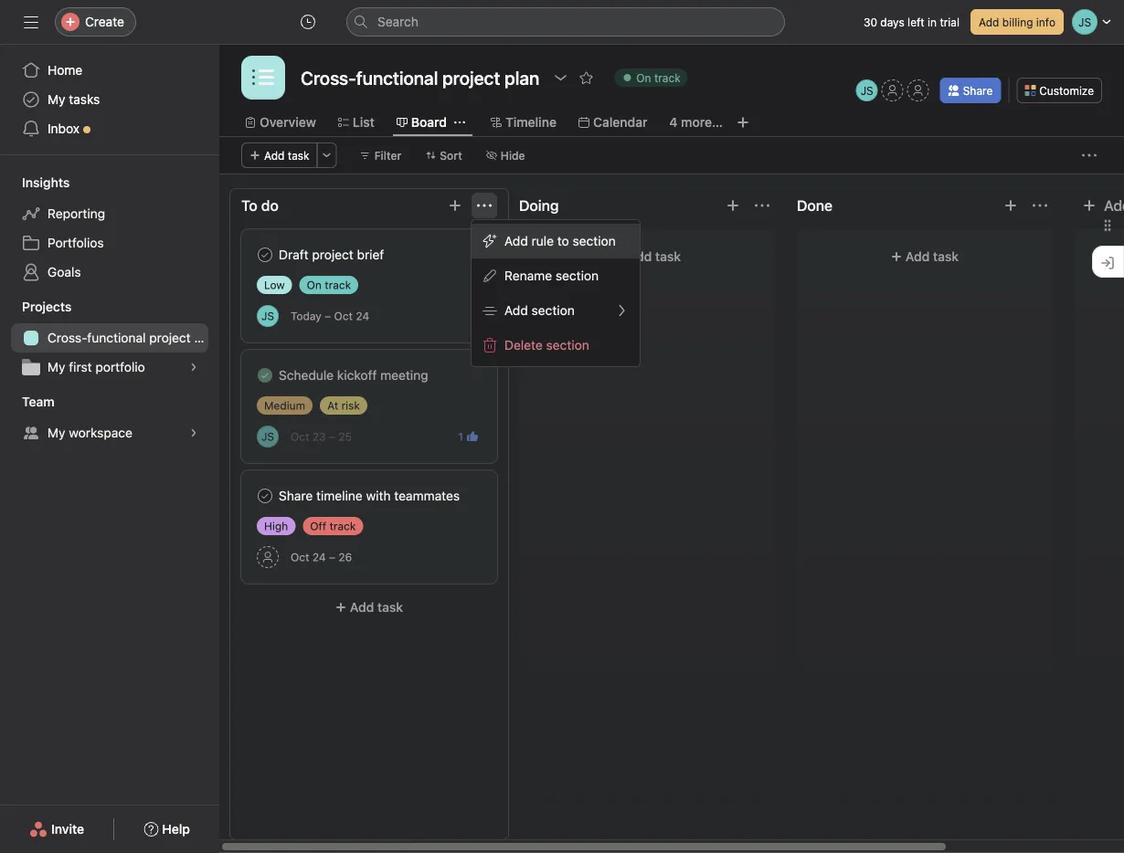 Task type: describe. For each thing, give the bounding box(es) containing it.
today
[[291, 310, 322, 323]]

cross-functional project plan link
[[11, 324, 219, 353]]

insights button
[[0, 174, 70, 192]]

js button for draft project brief
[[257, 305, 279, 327]]

teammates
[[394, 489, 460, 504]]

projects
[[22, 299, 72, 315]]

overview
[[260, 115, 316, 130]]

goals link
[[11, 258, 208, 287]]

timeline
[[506, 115, 557, 130]]

track inside on track dropdown button
[[655, 71, 681, 84]]

plan
[[194, 331, 219, 346]]

my first portfolio
[[48, 360, 145, 375]]

board
[[411, 115, 447, 130]]

completed image
[[254, 486, 276, 507]]

filter
[[375, 149, 402, 162]]

delete section
[[505, 338, 590, 353]]

– for kickoff
[[329, 431, 336, 443]]

my tasks link
[[11, 85, 208, 114]]

add task image for to do
[[448, 198, 463, 213]]

add to starred image
[[579, 70, 594, 85]]

cross-
[[48, 331, 87, 346]]

hide button
[[478, 143, 534, 168]]

billing
[[1003, 16, 1034, 28]]

reporting link
[[11, 199, 208, 229]]

Completed checkbox
[[254, 244, 276, 266]]

hide
[[501, 149, 525, 162]]

on inside on track dropdown button
[[637, 71, 652, 84]]

teams element
[[0, 386, 219, 452]]

add tab image
[[736, 115, 751, 130]]

home link
[[11, 56, 208, 85]]

track for with
[[330, 520, 356, 533]]

1 vertical spatial 24
[[313, 551, 326, 564]]

add inside menu item
[[505, 234, 528, 249]]

rule
[[532, 234, 554, 249]]

oct 24 – 26
[[291, 551, 352, 564]]

list
[[353, 115, 375, 130]]

board link
[[397, 112, 447, 133]]

search button
[[347, 7, 785, 37]]

timeline
[[316, 489, 363, 504]]

0 horizontal spatial on track
[[307, 279, 351, 292]]

add rule to section
[[505, 234, 616, 249]]

draft project brief
[[279, 247, 384, 262]]

section inside menu item
[[573, 234, 616, 249]]

list image
[[252, 67, 274, 89]]

1
[[458, 431, 464, 443]]

add billing info button
[[971, 9, 1064, 35]]

add rule to section menu item
[[472, 224, 640, 259]]

sort
[[440, 149, 462, 162]]

low
[[264, 279, 285, 292]]

completed checkbox for schedule kickoff meeting
[[254, 365, 276, 387]]

on track button
[[606, 65, 696, 91]]

kickoff
[[337, 368, 377, 383]]

1 horizontal spatial more actions image
[[1083, 148, 1097, 163]]

add section
[[505, 303, 575, 318]]

calendar link
[[579, 112, 648, 133]]

overview link
[[245, 112, 316, 133]]

goals
[[48, 265, 81, 280]]

create
[[85, 14, 124, 29]]

my first portfolio link
[[11, 353, 208, 382]]

my workspace link
[[11, 419, 208, 448]]

home
[[48, 63, 83, 78]]

insights
[[22, 175, 70, 190]]

at
[[327, 400, 339, 412]]

insights element
[[0, 166, 219, 291]]

meeting
[[381, 368, 428, 383]]

rename section
[[505, 268, 599, 283]]

js for schedule kickoff meeting
[[261, 431, 274, 443]]

workspace
[[69, 426, 132, 441]]

brief
[[357, 247, 384, 262]]

my tasks
[[48, 92, 100, 107]]

portfolios link
[[11, 229, 208, 258]]

– for timeline
[[329, 551, 336, 564]]

26
[[339, 551, 352, 564]]

cross-functional project plan
[[48, 331, 219, 346]]

days
[[881, 16, 905, 28]]

my workspace
[[48, 426, 132, 441]]

list link
[[338, 112, 375, 133]]

at risk
[[327, 400, 360, 412]]

4 more… button
[[670, 112, 723, 133]]

4 more…
[[670, 115, 723, 130]]

with
[[366, 489, 391, 504]]

25
[[339, 431, 352, 443]]

customize
[[1040, 84, 1094, 97]]

rename
[[505, 268, 552, 283]]

completed image for draft project brief
[[254, 244, 276, 266]]

js for draft project brief
[[261, 310, 274, 323]]

projects button
[[0, 298, 72, 316]]

30 days left in trial
[[864, 16, 960, 28]]

portfolio
[[95, 360, 145, 375]]

oct for share
[[291, 551, 309, 564]]

inbox
[[48, 121, 80, 136]]

search
[[378, 14, 419, 29]]

risk
[[342, 400, 360, 412]]

add billing info
[[979, 16, 1056, 28]]

show options image
[[553, 70, 568, 85]]

my for my tasks
[[48, 92, 65, 107]]

tasks
[[69, 92, 100, 107]]

hide sidebar image
[[24, 15, 38, 29]]

help button
[[132, 814, 202, 847]]

track for brief
[[325, 279, 351, 292]]



Task type: locate. For each thing, give the bounding box(es) containing it.
js
[[861, 84, 874, 97], [261, 310, 274, 323], [261, 431, 274, 443]]

share right completed image at the left bottom of page
[[279, 489, 313, 504]]

on track inside on track dropdown button
[[637, 71, 681, 84]]

oct left the 23
[[291, 431, 309, 443]]

1 completed checkbox from the top
[[254, 365, 276, 387]]

more section actions image for to do
[[477, 198, 492, 213]]

1 completed image from the top
[[254, 244, 276, 266]]

reporting
[[48, 206, 105, 221]]

medium
[[264, 400, 306, 412]]

js down 30
[[861, 84, 874, 97]]

1 vertical spatial –
[[329, 431, 336, 443]]

section down to
[[556, 268, 599, 283]]

0 vertical spatial share
[[963, 84, 993, 97]]

project inside cross-functional project plan link
[[149, 331, 191, 346]]

None text field
[[296, 61, 544, 94]]

more section actions image left done
[[755, 198, 770, 213]]

create button
[[55, 7, 136, 37]]

oct right today
[[334, 310, 353, 323]]

my for my workspace
[[48, 426, 65, 441]]

0 vertical spatial –
[[325, 310, 331, 323]]

filter button
[[352, 143, 410, 168]]

share down the add billing info button
[[963, 84, 993, 97]]

0 vertical spatial my
[[48, 92, 65, 107]]

completed image up medium
[[254, 365, 276, 387]]

my down team
[[48, 426, 65, 441]]

add task image
[[448, 198, 463, 213], [726, 198, 741, 213]]

0 vertical spatial completed checkbox
[[254, 365, 276, 387]]

tab actions image
[[454, 117, 465, 128]]

portfolios
[[48, 235, 104, 251]]

oct 23 – 25
[[291, 431, 352, 443]]

today – oct 24
[[291, 310, 370, 323]]

track right off
[[330, 520, 356, 533]]

2 vertical spatial –
[[329, 551, 336, 564]]

more actions image
[[1083, 148, 1097, 163], [322, 150, 332, 161]]

add task image
[[1004, 198, 1019, 213]]

js button down low
[[257, 305, 279, 327]]

more actions image down customize in the top right of the page
[[1083, 148, 1097, 163]]

doing
[[519, 197, 559, 214]]

0 horizontal spatial on
[[307, 279, 322, 292]]

0 vertical spatial 24
[[356, 310, 370, 323]]

section for add section
[[532, 303, 575, 318]]

search list box
[[347, 7, 785, 37]]

add task image for doing
[[726, 198, 741, 213]]

more section actions image right add task icon
[[1033, 198, 1048, 213]]

on track up 4
[[637, 71, 681, 84]]

share for share timeline with teammates
[[279, 489, 313, 504]]

section down the rename section
[[532, 303, 575, 318]]

2 vertical spatial oct
[[291, 551, 309, 564]]

left
[[908, 16, 925, 28]]

2 horizontal spatial more section actions image
[[1033, 198, 1048, 213]]

js down medium
[[261, 431, 274, 443]]

see details, my first portfolio image
[[188, 362, 199, 373]]

delete
[[505, 338, 543, 353]]

to
[[558, 234, 569, 249]]

0 vertical spatial on
[[637, 71, 652, 84]]

on up calendar
[[637, 71, 652, 84]]

Completed checkbox
[[254, 365, 276, 387], [254, 486, 276, 507]]

schedule
[[279, 368, 334, 383]]

team button
[[0, 393, 55, 411]]

js button for schedule kickoff meeting
[[257, 426, 279, 448]]

30
[[864, 16, 878, 28]]

2 vertical spatial my
[[48, 426, 65, 441]]

completed image left the draft
[[254, 244, 276, 266]]

2 completed checkbox from the top
[[254, 486, 276, 507]]

2 vertical spatial track
[[330, 520, 356, 533]]

share timeline with teammates
[[279, 489, 460, 504]]

high
[[264, 520, 288, 533]]

0 vertical spatial js
[[861, 84, 874, 97]]

schedule kickoff meeting
[[279, 368, 428, 383]]

1 more section actions image from the left
[[477, 198, 492, 213]]

1 horizontal spatial more section actions image
[[755, 198, 770, 213]]

completed checkbox up medium
[[254, 365, 276, 387]]

1 vertical spatial completed image
[[254, 365, 276, 387]]

– left '26'
[[329, 551, 336, 564]]

js button down 30
[[856, 80, 878, 101]]

1 horizontal spatial on
[[637, 71, 652, 84]]

in
[[928, 16, 937, 28]]

my left tasks
[[48, 92, 65, 107]]

js button
[[856, 80, 878, 101], [257, 305, 279, 327], [257, 426, 279, 448]]

add task image left done
[[726, 198, 741, 213]]

4
[[670, 115, 678, 130]]

0 horizontal spatial more actions image
[[322, 150, 332, 161]]

section right delete
[[546, 338, 590, 353]]

track up 4
[[655, 71, 681, 84]]

1 horizontal spatial share
[[963, 84, 993, 97]]

2 my from the top
[[48, 360, 65, 375]]

project left brief
[[312, 247, 354, 262]]

1 button
[[455, 428, 482, 446]]

24 left '26'
[[313, 551, 326, 564]]

my inside projects element
[[48, 360, 65, 375]]

0 horizontal spatial add task image
[[448, 198, 463, 213]]

on track
[[637, 71, 681, 84], [307, 279, 351, 292]]

1 add task image from the left
[[448, 198, 463, 213]]

my inside "global" "element"
[[48, 92, 65, 107]]

share for share
[[963, 84, 993, 97]]

history image
[[301, 15, 315, 29]]

js button down medium
[[257, 426, 279, 448]]

0 vertical spatial project
[[312, 247, 354, 262]]

timeline link
[[491, 112, 557, 133]]

project
[[312, 247, 354, 262], [149, 331, 191, 346]]

sort button
[[417, 143, 471, 168]]

off
[[310, 520, 327, 533]]

help
[[162, 822, 190, 838]]

1 vertical spatial project
[[149, 331, 191, 346]]

completed image for schedule kickoff meeting
[[254, 365, 276, 387]]

see details, my workspace image
[[188, 428, 199, 439]]

add task button
[[241, 143, 318, 168], [530, 240, 764, 273], [808, 240, 1042, 273], [241, 592, 497, 624]]

more section actions image
[[477, 198, 492, 213], [755, 198, 770, 213], [1033, 198, 1048, 213]]

0 vertical spatial on track
[[637, 71, 681, 84]]

oct for schedule
[[291, 431, 309, 443]]

share button
[[941, 78, 1001, 103]]

oct
[[334, 310, 353, 323], [291, 431, 309, 443], [291, 551, 309, 564]]

track
[[655, 71, 681, 84], [325, 279, 351, 292], [330, 520, 356, 533]]

section for delete section
[[546, 338, 590, 353]]

info
[[1037, 16, 1056, 28]]

team
[[22, 395, 55, 410]]

1 vertical spatial on track
[[307, 279, 351, 292]]

1 vertical spatial js button
[[257, 305, 279, 327]]

0 vertical spatial js button
[[856, 80, 878, 101]]

0 vertical spatial track
[[655, 71, 681, 84]]

24
[[356, 310, 370, 323], [313, 551, 326, 564]]

js down low
[[261, 310, 274, 323]]

1 horizontal spatial project
[[312, 247, 354, 262]]

my left 'first'
[[48, 360, 65, 375]]

– right today
[[325, 310, 331, 323]]

completed image
[[254, 244, 276, 266], [254, 365, 276, 387]]

section right to
[[573, 234, 616, 249]]

3 more section actions image from the left
[[1033, 198, 1048, 213]]

–
[[325, 310, 331, 323], [329, 431, 336, 443], [329, 551, 336, 564]]

more section actions image for doing
[[755, 198, 770, 213]]

1 horizontal spatial on track
[[637, 71, 681, 84]]

inbox link
[[11, 114, 208, 144]]

1 vertical spatial my
[[48, 360, 65, 375]]

more section actions image for done
[[1033, 198, 1048, 213]]

1 vertical spatial oct
[[291, 431, 309, 443]]

draft
[[279, 247, 309, 262]]

section
[[573, 234, 616, 249], [556, 268, 599, 283], [532, 303, 575, 318], [546, 338, 590, 353]]

add inside button
[[979, 16, 1000, 28]]

my for my first portfolio
[[48, 360, 65, 375]]

23
[[313, 431, 326, 443]]

on up today
[[307, 279, 322, 292]]

share inside button
[[963, 84, 993, 97]]

more…
[[681, 115, 723, 130]]

projects element
[[0, 291, 219, 386]]

1 vertical spatial completed checkbox
[[254, 486, 276, 507]]

0 vertical spatial oct
[[334, 310, 353, 323]]

2 completed image from the top
[[254, 365, 276, 387]]

1 vertical spatial share
[[279, 489, 313, 504]]

oct left '26'
[[291, 551, 309, 564]]

on
[[637, 71, 652, 84], [307, 279, 322, 292]]

completed checkbox up high
[[254, 486, 276, 507]]

functional
[[87, 331, 146, 346]]

3 my from the top
[[48, 426, 65, 441]]

0 horizontal spatial 24
[[313, 551, 326, 564]]

track down draft project brief
[[325, 279, 351, 292]]

0 horizontal spatial more section actions image
[[477, 198, 492, 213]]

1 vertical spatial js
[[261, 310, 274, 323]]

add task image down sort
[[448, 198, 463, 213]]

invite
[[51, 822, 84, 838]]

my inside teams element
[[48, 426, 65, 441]]

calendar
[[593, 115, 648, 130]]

2 vertical spatial js
[[261, 431, 274, 443]]

section for rename section
[[556, 268, 599, 283]]

24 right today
[[356, 310, 370, 323]]

global element
[[0, 45, 219, 155]]

2 more section actions image from the left
[[755, 198, 770, 213]]

2 add task image from the left
[[726, 198, 741, 213]]

on track down draft project brief
[[307, 279, 351, 292]]

invite button
[[17, 814, 96, 847]]

off track
[[310, 520, 356, 533]]

to do
[[241, 197, 279, 214]]

done
[[797, 197, 833, 214]]

completed checkbox for share timeline with teammates
[[254, 486, 276, 507]]

1 horizontal spatial add task image
[[726, 198, 741, 213]]

2 vertical spatial js button
[[257, 426, 279, 448]]

1 my from the top
[[48, 92, 65, 107]]

first
[[69, 360, 92, 375]]

1 vertical spatial track
[[325, 279, 351, 292]]

share
[[963, 84, 993, 97], [279, 489, 313, 504]]

project left plan
[[149, 331, 191, 346]]

1 horizontal spatial 24
[[356, 310, 370, 323]]

0 horizontal spatial share
[[279, 489, 313, 504]]

0 horizontal spatial project
[[149, 331, 191, 346]]

0 vertical spatial completed image
[[254, 244, 276, 266]]

– left "25"
[[329, 431, 336, 443]]

add task
[[264, 149, 310, 162], [628, 249, 681, 264], [906, 249, 959, 264], [350, 600, 403, 615]]

more actions image left filter dropdown button
[[322, 150, 332, 161]]

more section actions image down the hide dropdown button
[[477, 198, 492, 213]]

1 vertical spatial on
[[307, 279, 322, 292]]



Task type: vqa. For each thing, say whether or not it's contained in the screenshot.
Add Rule To Section menu item at the top of page
yes



